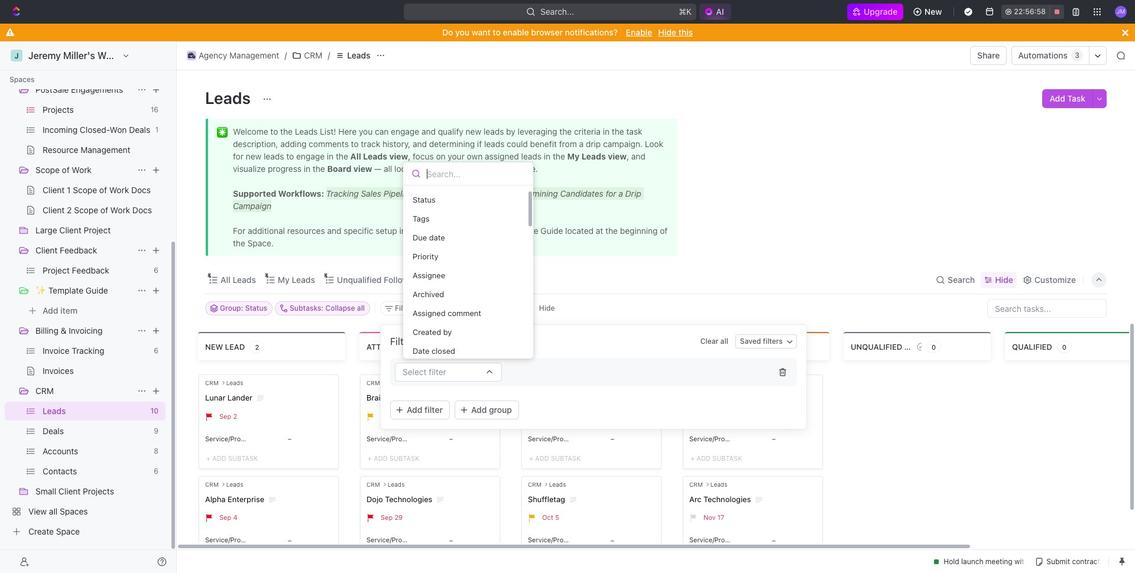 Task type: locate. For each thing, give the bounding box(es) containing it.
+ up arc
[[691, 455, 695, 462]]

scope of work link
[[35, 161, 132, 180]]

0 horizontal spatial business time image
[[12, 66, 21, 73]]

technologies for dojo technologies
[[385, 495, 432, 504]]

0 horizontal spatial agency management link
[[28, 60, 163, 79]]

assigned comment
[[413, 308, 481, 318]]

4 + add subtask from the left
[[691, 455, 742, 462]]

1 horizontal spatial /
[[328, 50, 330, 60]]

agency management
[[199, 50, 279, 60], [28, 64, 109, 75]]

scope
[[35, 165, 60, 175]]

share button
[[970, 46, 1007, 65]]

crm link
[[289, 48, 325, 63], [35, 382, 132, 401]]

+ add subtask up "arc technologies"
[[691, 455, 742, 462]]

date closed
[[413, 346, 455, 356]]

+
[[206, 455, 211, 462], [368, 455, 372, 462], [529, 455, 533, 462], [691, 455, 695, 462]]

subtask for arc technologies
[[713, 455, 742, 462]]

+ up shuffletag
[[529, 455, 533, 462]]

+ add subtask up "alpha enterprise"
[[206, 455, 258, 462]]

to right the want
[[493, 27, 501, 37]]

automations
[[1019, 50, 1068, 60]]

all
[[721, 337, 728, 346]]

filter down the "select filter" at the left bottom of the page
[[425, 405, 443, 415]]

alpha enterprise
[[205, 495, 264, 504]]

0 horizontal spatial agency
[[28, 64, 57, 75]]

2 horizontal spatial hide
[[995, 275, 1013, 285]]

hide right search
[[995, 275, 1013, 285]]

enable
[[626, 27, 652, 37]]

1 vertical spatial agency
[[28, 64, 57, 75]]

brainlounge
[[367, 393, 409, 403]]

1 subtask from the left
[[228, 455, 258, 462]]

1 horizontal spatial agency management link
[[184, 48, 282, 63]]

22:56:58
[[1014, 7, 1046, 16]]

subtask
[[228, 455, 258, 462], [390, 455, 420, 462], [551, 455, 581, 462], [713, 455, 742, 462]]

agency
[[199, 50, 227, 60], [28, 64, 57, 75]]

+ add subtask for dojo technologies
[[368, 455, 420, 462]]

0 horizontal spatial 2
[[255, 343, 259, 351]]

1 vertical spatial agency management
[[28, 64, 109, 75]]

crm for dojo technologies
[[367, 481, 380, 488]]

add left the task
[[1050, 93, 1066, 103]]

- left archive
[[905, 342, 908, 352]]

filter
[[429, 367, 446, 377], [425, 405, 443, 415]]

tree inside sidebar navigation
[[5, 0, 166, 542]]

0 vertical spatial 3
[[1075, 51, 1080, 60]]

add left the group
[[471, 405, 487, 415]]

0 vertical spatial filter
[[429, 367, 446, 377]]

agency management link
[[184, 48, 282, 63], [28, 60, 163, 79]]

to down created
[[404, 342, 415, 352]]

search
[[948, 275, 975, 285]]

assignee
[[413, 271, 445, 280]]

service/product:
[[205, 435, 257, 443], [367, 435, 418, 443], [528, 435, 580, 443], [690, 435, 741, 443], [205, 537, 257, 544], [367, 537, 418, 544], [528, 537, 580, 544], [690, 537, 741, 544]]

2 0 from the left
[[1063, 343, 1067, 351]]

up up archived
[[413, 275, 423, 285]]

clear all button
[[696, 335, 733, 349]]

select
[[403, 367, 427, 377]]

unqualified for unqualified - follow-up
[[690, 342, 741, 352]]

filter inside button
[[425, 405, 443, 415]]

subtask up the enterprise
[[228, 455, 258, 462]]

2 down by
[[448, 343, 452, 351]]

+ add subtask for arc technologies
[[691, 455, 742, 462]]

+ for alpha enterprise
[[206, 455, 211, 462]]

subtask up "arc technologies"
[[713, 455, 742, 462]]

created
[[413, 327, 441, 337]]

4 + from the left
[[691, 455, 695, 462]]

1 - from the left
[[743, 342, 747, 352]]

3 for unqualified - follow-up
[[770, 343, 775, 351]]

crm for arc technologies
[[690, 481, 703, 488]]

service/product: for alpha enterprise
[[205, 537, 257, 544]]

engaged
[[528, 342, 565, 352]]

0 horizontal spatial technologies
[[385, 495, 432, 504]]

0 horizontal spatial unqualified
[[690, 342, 741, 352]]

subtask up shuffletag
[[551, 455, 581, 462]]

0 horizontal spatial /
[[285, 50, 287, 60]]

+ up dojo
[[368, 455, 372, 462]]

closed
[[432, 346, 455, 356]]

status
[[413, 195, 436, 204]]

new
[[925, 7, 942, 17]]

new button
[[908, 2, 949, 21]]

3 right automations
[[1075, 51, 1080, 60]]

add up arc
[[697, 455, 711, 462]]

1 technologies from the left
[[385, 495, 432, 504]]

technologies right arc
[[704, 495, 751, 504]]

+ up alpha
[[206, 455, 211, 462]]

1 horizontal spatial 3
[[1075, 51, 1080, 60]]

+ for shuffletag
[[529, 455, 533, 462]]

new
[[205, 342, 223, 352]]

up
[[413, 275, 423, 285], [784, 342, 795, 352]]

1 vertical spatial filter
[[425, 405, 443, 415]]

1 horizontal spatial 0
[[1063, 343, 1067, 351]]

0 vertical spatial hide
[[658, 27, 676, 37]]

2 subtask from the left
[[390, 455, 420, 462]]

crm
[[304, 50, 322, 60], [205, 380, 219, 387], [367, 380, 380, 387], [528, 380, 542, 387], [690, 380, 703, 387], [35, 386, 54, 396], [205, 481, 219, 488], [367, 481, 380, 488], [528, 481, 542, 488], [690, 481, 703, 488]]

2 technologies from the left
[[704, 495, 751, 504]]

1 / from the left
[[285, 50, 287, 60]]

0 horizontal spatial agency management
[[28, 64, 109, 75]]

1 vertical spatial 3
[[770, 343, 775, 351]]

1 horizontal spatial to
[[493, 27, 501, 37]]

select filter button
[[395, 363, 502, 382]]

you
[[455, 27, 470, 37]]

unqualified
[[690, 342, 741, 352], [851, 342, 903, 352]]

lander
[[228, 393, 252, 403]]

0 horizontal spatial management
[[59, 64, 109, 75]]

add
[[1050, 93, 1066, 103], [407, 405, 422, 415], [471, 405, 487, 415], [212, 455, 226, 462], [374, 455, 388, 462], [535, 455, 549, 462], [697, 455, 711, 462]]

this
[[679, 27, 693, 37]]

postsale engagements
[[35, 85, 123, 95]]

2 + from the left
[[368, 455, 372, 462]]

0 vertical spatial to
[[493, 27, 501, 37]]

upgrade
[[864, 7, 898, 17]]

1 horizontal spatial agency
[[199, 50, 227, 60]]

2 2 from the left
[[448, 343, 452, 351]]

0 vertical spatial up
[[413, 275, 423, 285]]

2 unqualified from the left
[[851, 342, 903, 352]]

1 horizontal spatial hide
[[658, 27, 676, 37]]

leads link
[[333, 48, 374, 63]]

add task button
[[1043, 89, 1093, 108]]

to
[[493, 27, 501, 37], [404, 342, 415, 352]]

technologies right dojo
[[385, 495, 432, 504]]

1 vertical spatial up
[[784, 342, 795, 352]]

tree containing agency management
[[5, 0, 166, 542]]

0 horizontal spatial up
[[413, 275, 423, 285]]

3 right saved
[[770, 343, 775, 351]]

tree
[[5, 0, 166, 542]]

follow-
[[384, 275, 413, 285]]

3 + from the left
[[529, 455, 533, 462]]

share
[[978, 50, 1000, 60]]

board link
[[442, 272, 468, 288]]

add up shuffletag
[[535, 455, 549, 462]]

subtask for dojo technologies
[[390, 455, 420, 462]]

due
[[413, 233, 427, 242]]

1 vertical spatial management
[[59, 64, 109, 75]]

crm for brainlounge
[[367, 380, 380, 387]]

+ add subtask
[[206, 455, 258, 462], [368, 455, 420, 462], [529, 455, 581, 462], [691, 455, 742, 462]]

subtask up dojo technologies
[[390, 455, 420, 462]]

3 subtask from the left
[[551, 455, 581, 462]]

+ add subtask up dojo technologies
[[368, 455, 420, 462]]

0 horizontal spatial hide
[[539, 304, 555, 313]]

billing & invoicing
[[35, 326, 103, 336]]

0 vertical spatial business time image
[[188, 53, 195, 59]]

add up alpha
[[212, 455, 226, 462]]

subtask for alpha enterprise
[[228, 455, 258, 462]]

3 + add subtask from the left
[[529, 455, 581, 462]]

archive
[[910, 342, 944, 352]]

2 + add subtask from the left
[[368, 455, 420, 462]]

1 0 from the left
[[932, 343, 936, 351]]

1 horizontal spatial agency management
[[199, 50, 279, 60]]

up right filters
[[784, 342, 795, 352]]

filter inside dropdown button
[[429, 367, 446, 377]]

1 vertical spatial to
[[404, 342, 415, 352]]

1 horizontal spatial 2
[[448, 343, 452, 351]]

tags
[[413, 214, 430, 223]]

+ add subtask for shuffletag
[[529, 455, 581, 462]]

alpha
[[205, 495, 226, 504]]

service/product: for arc technologies
[[690, 537, 741, 544]]

follow-
[[749, 342, 784, 352]]

leads
[[347, 50, 371, 60], [205, 88, 254, 108], [233, 275, 256, 285], [292, 275, 315, 285], [226, 380, 243, 387], [388, 380, 405, 387], [549, 380, 566, 387], [711, 380, 728, 387], [226, 481, 243, 488], [388, 481, 405, 488], [549, 481, 566, 488], [711, 481, 728, 488]]

hide left this
[[658, 27, 676, 37]]

1 horizontal spatial -
[[905, 342, 908, 352]]

hide
[[658, 27, 676, 37], [995, 275, 1013, 285], [539, 304, 555, 313]]

4 subtask from the left
[[713, 455, 742, 462]]

0 horizontal spatial 3
[[770, 343, 775, 351]]

1 + add subtask from the left
[[206, 455, 258, 462]]

saved
[[740, 337, 761, 346]]

business time image
[[188, 53, 195, 59], [12, 66, 21, 73]]

2 right lead
[[255, 343, 259, 351]]

+ add subtask up shuffletag
[[529, 455, 581, 462]]

1 horizontal spatial technologies
[[704, 495, 751, 504]]

search button
[[933, 272, 979, 288]]

2 vertical spatial hide
[[539, 304, 555, 313]]

hide up the engaged
[[539, 304, 555, 313]]

1 horizontal spatial unqualified
[[851, 342, 903, 352]]

client feedback
[[35, 245, 97, 255]]

add group button
[[455, 401, 519, 420]]

0 horizontal spatial 0
[[932, 343, 936, 351]]

0 horizontal spatial -
[[743, 342, 747, 352]]

scope of work
[[35, 165, 92, 175]]

- right all
[[743, 342, 747, 352]]

2 - from the left
[[905, 342, 908, 352]]

task
[[1068, 93, 1086, 103]]

1 + from the left
[[206, 455, 211, 462]]

1 horizontal spatial management
[[229, 50, 279, 60]]

crm for shuffletag
[[528, 481, 542, 488]]

shuffletag
[[528, 495, 565, 504]]

my leads link
[[275, 272, 315, 288]]

- for follow-
[[743, 342, 747, 352]]

1 vertical spatial business time image
[[12, 66, 21, 73]]

0 horizontal spatial to
[[404, 342, 415, 352]]

0 vertical spatial crm link
[[289, 48, 325, 63]]

1 horizontal spatial crm link
[[289, 48, 325, 63]]

hide inside dropdown button
[[995, 275, 1013, 285]]

1 unqualified from the left
[[690, 342, 741, 352]]

0 horizontal spatial crm link
[[35, 382, 132, 401]]

filter down date closed on the bottom of the page
[[429, 367, 446, 377]]

0 vertical spatial agency management
[[199, 50, 279, 60]]

1 vertical spatial hide
[[995, 275, 1013, 285]]



Task type: vqa. For each thing, say whether or not it's contained in the screenshot.


Task type: describe. For each thing, give the bounding box(es) containing it.
Search... text field
[[427, 165, 525, 183]]

invoicing
[[69, 326, 103, 336]]

work
[[72, 165, 92, 175]]

saved filters
[[740, 337, 783, 346]]

add down brainlounge
[[407, 405, 422, 415]]

due date
[[413, 233, 445, 242]]

my leads
[[278, 275, 315, 285]]

archived
[[413, 289, 444, 299]]

upgrade link
[[847, 4, 904, 20]]

filters
[[763, 337, 783, 346]]

unqualified follow-up link
[[335, 272, 423, 288]]

arc
[[690, 495, 702, 504]]

+ add subtask for alpha enterprise
[[206, 455, 258, 462]]

agency inside sidebar navigation
[[28, 64, 57, 75]]

billing
[[35, 326, 58, 336]]

billing & invoicing link
[[35, 322, 132, 341]]

0 vertical spatial management
[[229, 50, 279, 60]]

add group
[[471, 405, 512, 415]]

subtask for shuffletag
[[551, 455, 581, 462]]

filter for add filter
[[425, 405, 443, 415]]

add task
[[1050, 93, 1086, 103]]

crm for service/product:
[[528, 380, 542, 387]]

notifications?
[[565, 27, 618, 37]]

attempt
[[367, 342, 402, 352]]

new lead
[[205, 342, 245, 352]]

spaces
[[9, 75, 35, 84]]

add up dojo
[[374, 455, 388, 462]]

enterprise
[[228, 495, 264, 504]]

hide inside button
[[539, 304, 555, 313]]

2 / from the left
[[328, 50, 330, 60]]

agency management inside tree
[[28, 64, 109, 75]]

22:56:58 button
[[1002, 5, 1064, 19]]

client
[[35, 245, 58, 255]]

dojo
[[367, 495, 383, 504]]

✨ template guide link
[[35, 281, 132, 300]]

guide
[[86, 286, 108, 296]]

1 2 from the left
[[255, 343, 259, 351]]

board
[[445, 275, 468, 285]]

+ for arc technologies
[[691, 455, 695, 462]]

0 vertical spatial agency
[[199, 50, 227, 60]]

&
[[61, 326, 66, 336]]

unqualified
[[337, 275, 382, 285]]

✨ template guide
[[35, 286, 108, 296]]

qualified
[[1012, 342, 1053, 352]]

engage
[[417, 342, 448, 352]]

dojo technologies
[[367, 495, 432, 504]]

✨
[[35, 286, 46, 296]]

+ for dojo technologies
[[368, 455, 372, 462]]

clear all
[[701, 337, 728, 346]]

created by
[[413, 327, 452, 337]]

enable
[[503, 27, 529, 37]]

priority
[[413, 252, 439, 261]]

unqualified - archive
[[851, 342, 944, 352]]

of
[[62, 165, 70, 175]]

customize button
[[1019, 272, 1080, 288]]

add filter
[[407, 405, 443, 415]]

filter for select filter
[[429, 367, 446, 377]]

crm for alpha enterprise
[[205, 481, 219, 488]]

⌘k
[[679, 7, 692, 17]]

service/product: for brainlounge
[[367, 435, 418, 443]]

sidebar navigation
[[0, 0, 177, 574]]

all leads link
[[218, 272, 256, 288]]

unqualified - follow-up
[[690, 342, 795, 352]]

service/product: for shuffletag
[[528, 537, 580, 544]]

filters
[[395, 304, 416, 313]]

technologies for arc technologies
[[704, 495, 751, 504]]

crm for lunar lander
[[205, 380, 219, 387]]

do
[[442, 27, 453, 37]]

hide button
[[981, 272, 1017, 288]]

customize
[[1035, 275, 1076, 285]]

management inside tree
[[59, 64, 109, 75]]

my
[[278, 275, 290, 285]]

do you want to enable browser notifications? enable hide this
[[442, 27, 693, 37]]

3 for automations
[[1075, 51, 1080, 60]]

engagements
[[71, 85, 123, 95]]

- for archive
[[905, 342, 908, 352]]

all leads
[[221, 275, 256, 285]]

postsale engagements link
[[35, 80, 132, 99]]

client feedback link
[[35, 241, 132, 260]]

crm inside tree
[[35, 386, 54, 396]]

date
[[429, 233, 445, 242]]

service/product: for dojo technologies
[[367, 537, 418, 544]]

assigned
[[413, 308, 446, 318]]

all
[[221, 275, 231, 285]]

business time image inside sidebar navigation
[[12, 66, 21, 73]]

lunar lander
[[205, 393, 252, 403]]

service/product: for lunar lander
[[205, 435, 257, 443]]

arc technologies
[[690, 495, 751, 504]]

comment
[[448, 308, 481, 318]]

2 inside attempt to engage 2
[[448, 343, 452, 351]]

1 horizontal spatial up
[[784, 342, 795, 352]]

date
[[413, 346, 430, 356]]

lead
[[225, 342, 245, 352]]

search...
[[541, 7, 574, 17]]

template
[[48, 286, 83, 296]]

Search tasks... text field
[[988, 300, 1106, 318]]

group
[[489, 405, 512, 415]]

clear
[[701, 337, 719, 346]]

1 horizontal spatial business time image
[[188, 53, 195, 59]]

want
[[472, 27, 491, 37]]

filters button
[[380, 302, 422, 316]]

unqualified for unqualified - archive
[[851, 342, 903, 352]]

saved filters button
[[736, 335, 797, 349]]

by
[[443, 327, 452, 337]]

1 vertical spatial crm link
[[35, 382, 132, 401]]



